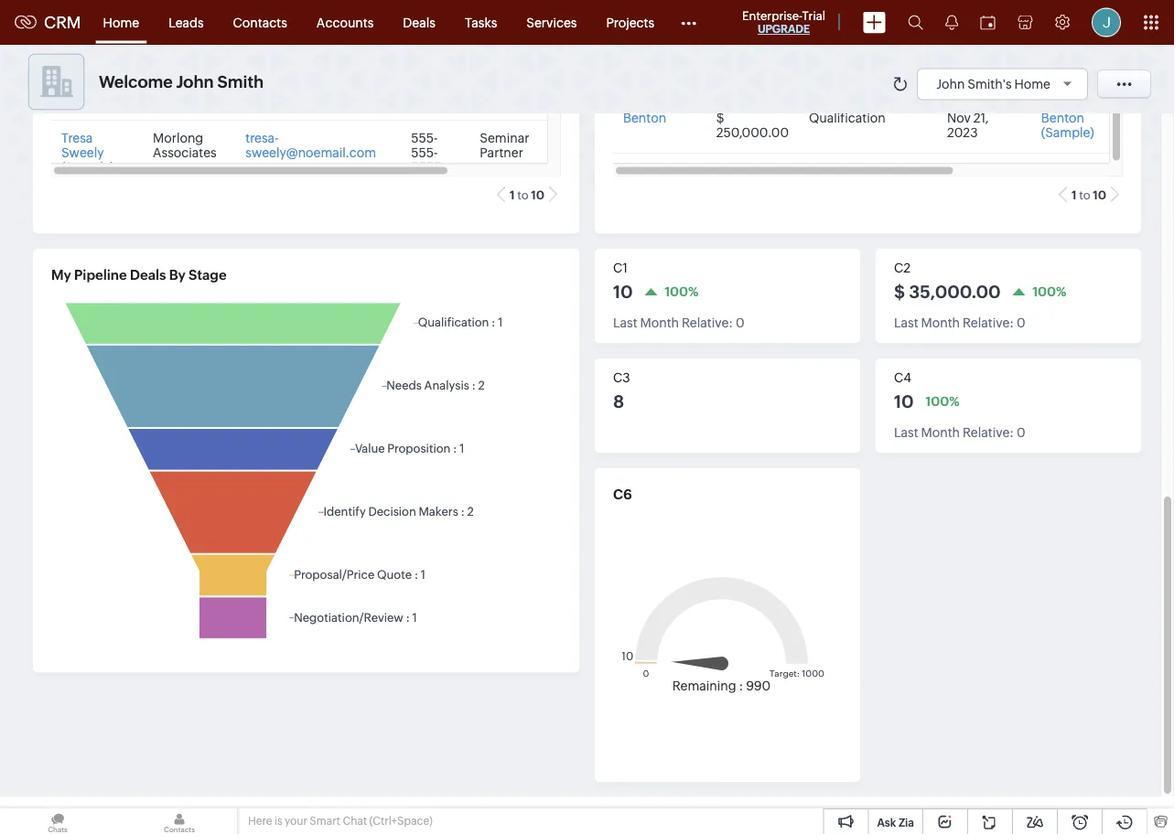 Task type: describe. For each thing, give the bounding box(es) containing it.
associates
[[153, 146, 217, 161]]

c6
[[613, 487, 632, 503]]

1 horizontal spatial deals
[[403, 15, 435, 30]]

250,000.00
[[716, 126, 789, 140]]

chats image
[[0, 809, 115, 835]]

here is your smart chat (ctrl+space)
[[248, 815, 433, 828]]

services link
[[512, 0, 592, 44]]

$ for $ 250,000.00
[[716, 111, 724, 126]]

0 horizontal spatial john
[[176, 73, 214, 91]]

signals image
[[945, 15, 958, 30]]

benton for benton (sample)
[[1041, 111, 1084, 126]]

john smith's home link
[[936, 76, 1078, 91]]

benton (sample) link
[[1041, 111, 1094, 140]]

here
[[248, 815, 272, 828]]

2 1 to 10 from the left
[[1072, 188, 1106, 202]]

sweely
[[61, 146, 104, 161]]

(ctrl+space)
[[369, 815, 433, 828]]

1 1 from the left
[[510, 188, 515, 202]]

smart
[[310, 815, 340, 828]]

1 1 to 10 from the left
[[510, 188, 544, 202]]

qualification
[[809, 111, 886, 126]]

enterprise-
[[742, 9, 802, 22]]

relative: for c2
[[963, 315, 1014, 330]]

1 555- from the top
[[411, 131, 438, 146]]

1 horizontal spatial 100%
[[925, 394, 959, 409]]

leads
[[168, 15, 204, 30]]

0 for c1
[[736, 315, 744, 330]]

1 horizontal spatial john
[[936, 76, 965, 91]]

search element
[[897, 0, 934, 45]]

by
[[169, 267, 186, 283]]

nov 21, 2023
[[947, 111, 989, 140]]

accounts
[[316, 15, 374, 30]]

relative: for c4
[[963, 425, 1014, 440]]

crm link
[[15, 13, 81, 32]]

leads link
[[154, 0, 218, 44]]

signals element
[[934, 0, 969, 45]]

1 horizontal spatial (sample)
[[1041, 126, 1094, 140]]

contacts link
[[218, 0, 302, 44]]

your
[[285, 815, 307, 828]]

is
[[274, 815, 282, 828]]

john smith's home
[[936, 76, 1050, 91]]

last for c4
[[894, 425, 918, 440]]

last for c1
[[613, 315, 637, 330]]

tresa- sweely@noemail.com link
[[246, 131, 376, 161]]

my
[[51, 267, 71, 283]]

555- 555- 5555
[[411, 131, 441, 175]]

c4
[[894, 371, 911, 385]]

100% for 10
[[664, 285, 698, 299]]

c3 8
[[613, 371, 630, 412]]

projects link
[[592, 0, 669, 44]]

smith
[[217, 73, 264, 91]]

services
[[526, 15, 577, 30]]

8
[[613, 392, 624, 412]]

create menu image
[[863, 11, 886, 33]]



Task type: locate. For each thing, give the bounding box(es) containing it.
2 555- from the top
[[411, 146, 438, 161]]

0 horizontal spatial benton
[[623, 111, 666, 126]]

1 to 10 down benton (sample)
[[1072, 188, 1106, 202]]

1 horizontal spatial benton
[[1041, 111, 1084, 126]]

10
[[531, 188, 544, 202], [1093, 188, 1106, 202], [613, 282, 633, 302], [894, 392, 914, 412]]

1 vertical spatial $
[[894, 282, 905, 302]]

profile element
[[1081, 0, 1132, 44]]

tresa- sweely@noemail.com
[[246, 131, 376, 161]]

555-
[[411, 131, 438, 146], [411, 146, 438, 161]]

seminar
[[480, 131, 529, 146]]

last month relative: 0 for c4
[[894, 425, 1025, 440]]

0
[[736, 315, 744, 330], [1017, 315, 1025, 330], [1017, 425, 1025, 440]]

deals left by
[[130, 267, 166, 283]]

accounts link
[[302, 0, 388, 44]]

0 vertical spatial home
[[103, 15, 139, 30]]

ask
[[877, 817, 896, 829]]

0 horizontal spatial deals
[[130, 267, 166, 283]]

c3
[[613, 371, 630, 385]]

$ for $ 35,000.00
[[894, 282, 905, 302]]

$ right benton link
[[716, 111, 724, 126]]

benton inside benton (sample)
[[1041, 111, 1084, 126]]

0 vertical spatial deals
[[403, 15, 435, 30]]

month
[[640, 315, 679, 330], [921, 315, 960, 330], [921, 425, 960, 440]]

home right smith's
[[1014, 76, 1050, 91]]

$
[[716, 111, 724, 126], [894, 282, 905, 302]]

100% for $ 35,000.00
[[1032, 285, 1066, 299]]

tresa sweely (sample)
[[61, 131, 114, 175]]

home right crm
[[103, 15, 139, 30]]

calendar image
[[980, 15, 996, 30]]

partner
[[480, 146, 523, 161]]

1 horizontal spatial 1
[[1072, 188, 1077, 202]]

month for c2
[[921, 315, 960, 330]]

0 for c2
[[1017, 315, 1025, 330]]

john up nov
[[936, 76, 965, 91]]

morlong associates
[[153, 131, 217, 161]]

crm
[[44, 13, 81, 32]]

ask zia
[[877, 817, 914, 829]]

profile image
[[1092, 8, 1121, 37]]

2 benton from the left
[[1041, 111, 1084, 126]]

zia
[[899, 817, 914, 829]]

1 benton from the left
[[623, 111, 666, 126]]

relative:
[[682, 315, 733, 330], [963, 315, 1014, 330], [963, 425, 1014, 440]]

smith's
[[967, 76, 1012, 91]]

search image
[[908, 15, 923, 30]]

0 horizontal spatial home
[[103, 15, 139, 30]]

2023
[[947, 126, 978, 140]]

1 horizontal spatial home
[[1014, 76, 1050, 91]]

0 horizontal spatial 1
[[510, 188, 515, 202]]

deals left tasks link
[[403, 15, 435, 30]]

35,000.00
[[909, 282, 1001, 302]]

morlong
[[153, 131, 203, 146]]

my pipeline deals by stage
[[51, 267, 227, 283]]

(sample)
[[1041, 126, 1094, 140], [61, 161, 114, 175]]

0 vertical spatial $
[[716, 111, 724, 126]]

1 down partner on the top
[[510, 188, 515, 202]]

deals link
[[388, 0, 450, 44]]

relative: for c1
[[682, 315, 733, 330]]

1 horizontal spatial 1 to 10
[[1072, 188, 1106, 202]]

john left smith
[[176, 73, 214, 91]]

upgrade
[[758, 23, 810, 35]]

0 horizontal spatial $
[[716, 111, 724, 126]]

1 to 10 down partner on the top
[[510, 188, 544, 202]]

1 horizontal spatial $
[[894, 282, 905, 302]]

2 horizontal spatial 100%
[[1032, 285, 1066, 299]]

benton link
[[623, 111, 666, 126]]

seminar partner
[[480, 131, 529, 161]]

tresa sweely (sample) link
[[61, 131, 114, 175]]

last
[[613, 315, 637, 330], [894, 315, 918, 330], [894, 425, 918, 440]]

0 horizontal spatial 100%
[[664, 285, 698, 299]]

month for c1
[[640, 315, 679, 330]]

welcome
[[99, 73, 173, 91]]

contacts
[[233, 15, 287, 30]]

last month relative: 0 down c4
[[894, 425, 1025, 440]]

1
[[510, 188, 515, 202], [1072, 188, 1077, 202]]

$ down c2
[[894, 282, 905, 302]]

100%
[[664, 285, 698, 299], [1032, 285, 1066, 299], [925, 394, 959, 409]]

create menu element
[[852, 0, 897, 44]]

enterprise-trial upgrade
[[742, 9, 825, 35]]

c1
[[613, 261, 628, 275]]

0 horizontal spatial (sample)
[[61, 161, 114, 175]]

last down c4
[[894, 425, 918, 440]]

last month relative: 0 up c3
[[613, 315, 744, 330]]

555- up 5555
[[411, 131, 438, 146]]

$ inside $ 250,000.00
[[716, 111, 724, 126]]

contacts image
[[122, 809, 237, 835]]

1 down benton (sample)
[[1072, 188, 1077, 202]]

tasks link
[[450, 0, 512, 44]]

5555
[[411, 161, 441, 175]]

(sample) down tresa
[[61, 161, 114, 175]]

last month relative: 0 for c1
[[613, 315, 744, 330]]

deals
[[403, 15, 435, 30], [130, 267, 166, 283]]

pipeline
[[74, 267, 127, 283]]

home
[[103, 15, 139, 30], [1014, 76, 1050, 91]]

to down benton (sample)
[[1079, 188, 1090, 202]]

555- left partner on the top
[[411, 146, 438, 161]]

month for c4
[[921, 425, 960, 440]]

0 horizontal spatial 1 to 10
[[510, 188, 544, 202]]

1 vertical spatial deals
[[130, 267, 166, 283]]

1 horizontal spatial to
[[1079, 188, 1090, 202]]

home inside "link"
[[103, 15, 139, 30]]

projects
[[606, 15, 654, 30]]

sweely@noemail.com
[[246, 146, 376, 161]]

last month relative: 0 for c2
[[894, 315, 1025, 330]]

last for c2
[[894, 315, 918, 330]]

last month relative: 0 down 35,000.00
[[894, 315, 1025, 330]]

to down partner on the top
[[517, 188, 529, 202]]

john
[[176, 73, 214, 91], [936, 76, 965, 91]]

benton for benton link
[[623, 111, 666, 126]]

2 1 from the left
[[1072, 188, 1077, 202]]

$ 250,000.00
[[716, 111, 789, 140]]

benton (sample)
[[1041, 111, 1094, 140]]

Other Modules field
[[669, 8, 708, 37]]

tasks
[[465, 15, 497, 30]]

home link
[[88, 0, 154, 44]]

to
[[517, 188, 529, 202], [1079, 188, 1090, 202]]

2 to from the left
[[1079, 188, 1090, 202]]

last down c1
[[613, 315, 637, 330]]

welcome john smith
[[99, 73, 264, 91]]

stage
[[189, 267, 227, 283]]

1 to from the left
[[517, 188, 529, 202]]

0 vertical spatial (sample)
[[1041, 126, 1094, 140]]

(sample) down john smith's home link
[[1041, 126, 1094, 140]]

benton
[[623, 111, 666, 126], [1041, 111, 1084, 126]]

last down the $ 35,000.00
[[894, 315, 918, 330]]

last month relative: 0
[[613, 315, 744, 330], [894, 315, 1025, 330], [894, 425, 1025, 440]]

trial
[[802, 9, 825, 22]]

$ 35,000.00
[[894, 282, 1001, 302]]

c2
[[894, 261, 911, 275]]

0 horizontal spatial to
[[517, 188, 529, 202]]

tresa
[[61, 131, 93, 146]]

1 to 10
[[510, 188, 544, 202], [1072, 188, 1106, 202]]

0 for c4
[[1017, 425, 1025, 440]]

21,
[[973, 111, 989, 126]]

1 vertical spatial (sample)
[[61, 161, 114, 175]]

chat
[[343, 815, 367, 828]]

nov
[[947, 111, 971, 126]]

tresa-
[[246, 131, 279, 146]]

1 vertical spatial home
[[1014, 76, 1050, 91]]



Task type: vqa. For each thing, say whether or not it's contained in the screenshot.
tab
no



